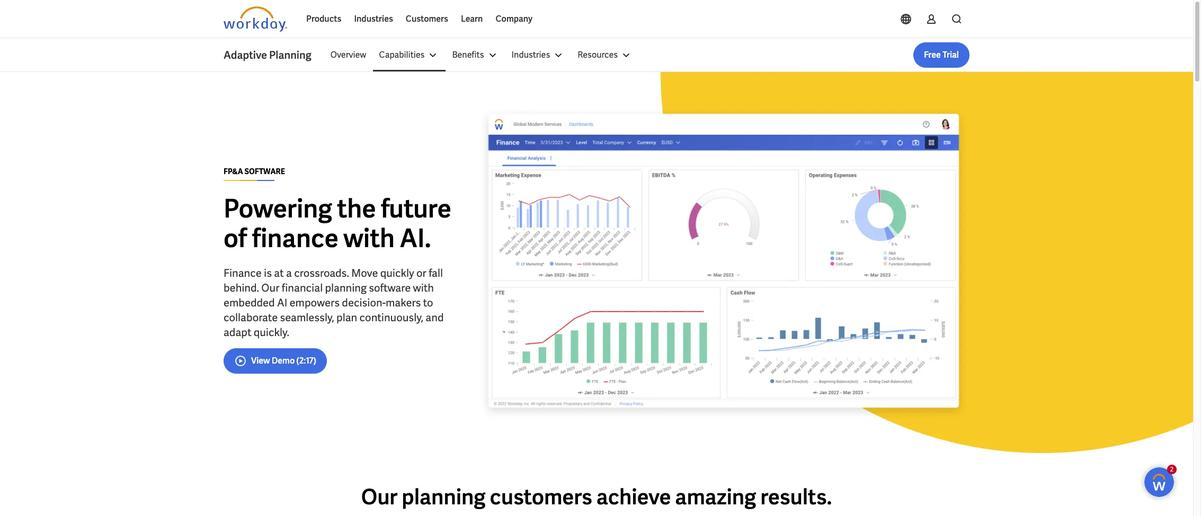 Task type: locate. For each thing, give the bounding box(es) containing it.
industries button
[[348, 6, 400, 32], [506, 42, 572, 68]]

free
[[924, 49, 941, 60]]

decision-
[[342, 296, 386, 310]]

0 horizontal spatial with
[[344, 222, 395, 255]]

industries
[[354, 13, 393, 24], [512, 49, 550, 60]]

or
[[417, 266, 427, 280]]

0 vertical spatial with
[[344, 222, 395, 255]]

software
[[245, 167, 285, 176]]

1 horizontal spatial industries button
[[506, 42, 572, 68]]

embedded
[[224, 296, 275, 310]]

the
[[337, 192, 376, 225]]

behind.
[[224, 281, 259, 295]]

with
[[344, 222, 395, 255], [413, 281, 434, 295]]

software
[[369, 281, 411, 295]]

learn
[[461, 13, 483, 24]]

0 vertical spatial industries
[[354, 13, 393, 24]]

powering the future of finance with ai.
[[224, 192, 452, 255]]

1 horizontal spatial planning
[[402, 484, 486, 512]]

1 vertical spatial with
[[413, 281, 434, 295]]

go to the homepage image
[[224, 6, 287, 32]]

1 horizontal spatial our
[[361, 484, 398, 512]]

amazing
[[676, 484, 757, 512]]

empowers
[[290, 296, 340, 310]]

of
[[224, 222, 247, 255]]

plan
[[337, 311, 357, 325]]

adaptive planning
[[224, 48, 312, 62]]

1 vertical spatial industries button
[[506, 42, 572, 68]]

capabilities button
[[373, 42, 446, 68]]

move
[[352, 266, 378, 280]]

view demo (2:17) link
[[224, 349, 327, 374]]

benefits button
[[446, 42, 506, 68]]

menu
[[324, 42, 639, 68]]

0 horizontal spatial our
[[262, 281, 280, 295]]

makers
[[386, 296, 421, 310]]

adaptive planning link
[[224, 48, 324, 63]]

industries down the company dropdown button
[[512, 49, 550, 60]]

1 vertical spatial our
[[361, 484, 398, 512]]

ai.
[[400, 222, 431, 255]]

quickly.
[[254, 326, 290, 340]]

resources
[[578, 49, 618, 60]]

a
[[286, 266, 292, 280]]

benefits
[[452, 49, 484, 60]]

0 vertical spatial industries button
[[348, 6, 400, 32]]

1 horizontal spatial with
[[413, 281, 434, 295]]

finance is at a crossroads. move quickly or fall behind. our financial planning software with embedded ai empowers decision-makers to collaborate seamlessly, plan continuously, and adapt quickly.
[[224, 266, 444, 340]]

industries up overview
[[354, 13, 393, 24]]

our
[[262, 281, 280, 295], [361, 484, 398, 512]]

products
[[306, 13, 342, 24]]

0 vertical spatial our
[[262, 281, 280, 295]]

and
[[426, 311, 444, 325]]

results.
[[761, 484, 832, 512]]

financial
[[282, 281, 323, 295]]

1 vertical spatial planning
[[402, 484, 486, 512]]

budget dashboard showing sample budget and a table for expenses. image
[[478, 106, 970, 422]]

collaborate
[[224, 311, 278, 325]]

customers
[[490, 484, 593, 512]]

0 horizontal spatial industries
[[354, 13, 393, 24]]

1 vertical spatial industries
[[512, 49, 550, 60]]

list
[[324, 42, 970, 68]]

planning
[[325, 281, 367, 295], [402, 484, 486, 512]]

planning inside finance is at a crossroads. move quickly or fall behind. our financial planning software with embedded ai empowers decision-makers to collaborate seamlessly, plan continuously, and adapt quickly.
[[325, 281, 367, 295]]

adapt
[[224, 326, 252, 340]]

industries button up overview
[[348, 6, 400, 32]]

with up move
[[344, 222, 395, 255]]

menu containing overview
[[324, 42, 639, 68]]

0 vertical spatial planning
[[325, 281, 367, 295]]

demo
[[272, 355, 295, 367]]

overview
[[331, 49, 367, 60]]

with down or
[[413, 281, 434, 295]]

0 horizontal spatial planning
[[325, 281, 367, 295]]

free trial
[[924, 49, 960, 60]]

industries button down the company dropdown button
[[506, 42, 572, 68]]



Task type: vqa. For each thing, say whether or not it's contained in the screenshot.
behind. at bottom left
yes



Task type: describe. For each thing, give the bounding box(es) containing it.
company button
[[490, 6, 539, 32]]

at
[[274, 266, 284, 280]]

adaptive
[[224, 48, 267, 62]]

fp&a
[[224, 167, 243, 176]]

powering
[[224, 192, 332, 225]]

with inside finance is at a crossroads. move quickly or fall behind. our financial planning software with embedded ai empowers decision-makers to collaborate seamlessly, plan continuously, and adapt quickly.
[[413, 281, 434, 295]]

crossroads.
[[294, 266, 349, 280]]

with inside powering the future of finance with ai.
[[344, 222, 395, 255]]

future
[[381, 192, 452, 225]]

(2:17)
[[297, 355, 316, 367]]

customers button
[[400, 6, 455, 32]]

view
[[251, 355, 270, 367]]

products button
[[300, 6, 348, 32]]

is
[[264, 266, 272, 280]]

resources button
[[572, 42, 639, 68]]

company
[[496, 13, 533, 24]]

capabilities
[[379, 49, 425, 60]]

view demo (2:17)
[[251, 355, 316, 367]]

to
[[423, 296, 433, 310]]

customers
[[406, 13, 448, 24]]

overview link
[[324, 42, 373, 68]]

fp&a software
[[224, 167, 285, 176]]

quickly
[[380, 266, 414, 280]]

1 horizontal spatial industries
[[512, 49, 550, 60]]

trial
[[943, 49, 960, 60]]

continuously,
[[360, 311, 424, 325]]

ai
[[277, 296, 288, 310]]

free trial link
[[914, 42, 970, 68]]

our planning customers achieve amazing results.
[[361, 484, 832, 512]]

learn button
[[455, 6, 490, 32]]

0 horizontal spatial industries button
[[348, 6, 400, 32]]

planning
[[269, 48, 312, 62]]

our inside finance is at a crossroads. move quickly or fall behind. our financial planning software with embedded ai empowers decision-makers to collaborate seamlessly, plan continuously, and adapt quickly.
[[262, 281, 280, 295]]

finance
[[252, 222, 339, 255]]

list containing overview
[[324, 42, 970, 68]]

fall
[[429, 266, 443, 280]]

seamlessly,
[[280, 311, 334, 325]]

finance
[[224, 266, 262, 280]]

achieve
[[597, 484, 671, 512]]



